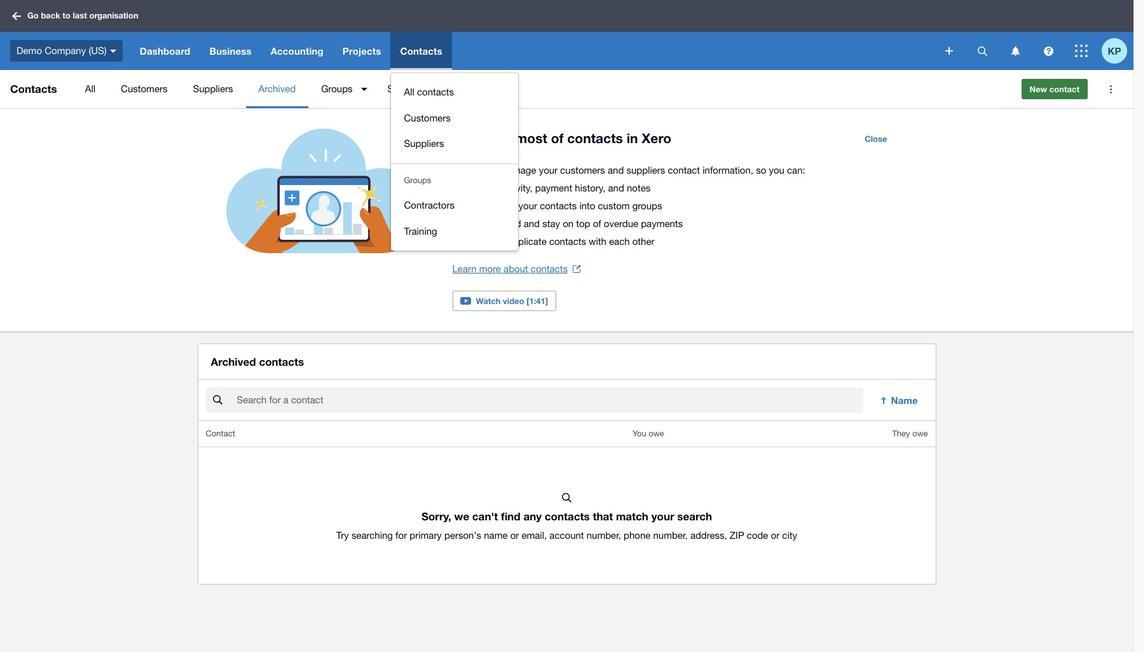 Task type: vqa. For each thing, say whether or not it's contained in the screenshot.
SHOW
no



Task type: locate. For each thing, give the bounding box(es) containing it.
0 horizontal spatial all
[[85, 83, 95, 94]]

your up payment
[[539, 165, 558, 176]]

new contact
[[1030, 84, 1080, 94]]

list box containing all contacts
[[392, 73, 519, 251]]

0 horizontal spatial contacts
[[10, 82, 57, 95]]

groups button
[[309, 70, 375, 108]]

suppliers inside button
[[193, 83, 233, 94]]

customers
[[121, 83, 168, 94], [404, 112, 451, 123]]

suppliers down the 'business' dropdown button
[[193, 83, 233, 94]]

other
[[633, 236, 655, 247]]

contacts up lists
[[400, 45, 443, 57]]

duplicate
[[508, 236, 547, 247]]

svg image
[[1076, 45, 1089, 57], [1044, 46, 1054, 56], [946, 47, 954, 55], [110, 49, 116, 53]]

0 vertical spatial customers
[[121, 83, 168, 94]]

in
[[627, 130, 638, 146]]

groups group
[[392, 186, 519, 251]]

list box
[[392, 73, 519, 251]]

1 vertical spatial find
[[501, 510, 521, 523]]

0 horizontal spatial of
[[551, 130, 564, 146]]

find left any at the left
[[501, 510, 521, 523]]

email,
[[522, 530, 547, 541]]

watch
[[476, 296, 501, 306]]

0 vertical spatial contact
[[1050, 84, 1080, 94]]

0 horizontal spatial contact
[[668, 165, 701, 176]]

demo company (us) button
[[0, 32, 130, 70]]

search
[[678, 510, 713, 523]]

number, down "that"
[[587, 530, 622, 541]]

more
[[480, 263, 501, 274]]

svg image inside "go back to last organisation" link
[[12, 12, 21, 20]]

menu
[[72, 70, 1012, 108]]

customers down all contacts
[[404, 112, 451, 123]]

1 horizontal spatial number,
[[654, 530, 688, 541]]

city
[[783, 530, 798, 541]]

contacts
[[417, 87, 454, 97], [568, 130, 623, 146], [540, 200, 577, 211], [550, 236, 587, 247], [531, 263, 568, 274], [259, 355, 304, 368], [545, 510, 590, 523]]

all left lists
[[404, 87, 415, 97]]

payment
[[536, 183, 573, 193]]

0 horizontal spatial svg image
[[12, 12, 21, 20]]

each
[[610, 236, 630, 247]]

manage
[[502, 165, 537, 176]]

svg image
[[12, 12, 21, 20], [978, 46, 988, 56], [1012, 46, 1020, 56]]

1 horizontal spatial svg image
[[978, 46, 988, 56]]

groups up contractors
[[404, 175, 432, 185]]

0 horizontal spatial archived
[[211, 355, 256, 368]]

groups
[[633, 200, 663, 211]]

0 vertical spatial of
[[551, 130, 564, 146]]

view
[[478, 183, 498, 193]]

0 vertical spatial suppliers
[[193, 83, 233, 94]]

video
[[503, 296, 525, 306]]

and up the duplicate
[[524, 218, 540, 229]]

easily
[[478, 218, 503, 229]]

1 horizontal spatial or
[[771, 530, 780, 541]]

actions menu image
[[1099, 76, 1124, 102]]

back
[[41, 10, 60, 21]]

suppliers
[[627, 165, 666, 176]]

contact right "suppliers"
[[668, 165, 701, 176]]

or left city at the bottom
[[771, 530, 780, 541]]

0 horizontal spatial owe
[[649, 429, 665, 439]]

archived contacts
[[211, 355, 304, 368]]

find inside contact list table element
[[501, 510, 521, 523]]

contact list table element
[[198, 421, 936, 584]]

make
[[453, 130, 488, 146]]

on
[[563, 218, 574, 229]]

0 vertical spatial your
[[539, 165, 558, 176]]

0 horizontal spatial number,
[[587, 530, 622, 541]]

merge duplicate contacts with each other
[[478, 236, 655, 247]]

all down the (us)
[[85, 83, 95, 94]]

of right top
[[593, 218, 602, 229]]

your down activity,
[[519, 200, 538, 211]]

find
[[506, 218, 521, 229], [501, 510, 521, 523]]

or
[[511, 530, 519, 541], [771, 530, 780, 541]]

of right most
[[551, 130, 564, 146]]

archived
[[259, 83, 296, 94], [211, 355, 256, 368]]

0 vertical spatial find
[[506, 218, 521, 229]]

merge
[[478, 236, 505, 247]]

all
[[85, 83, 95, 94], [404, 87, 415, 97]]

2 vertical spatial your
[[652, 510, 675, 523]]

customers button
[[108, 70, 180, 108]]

1 horizontal spatial owe
[[913, 429, 929, 439]]

1 horizontal spatial contacts
[[400, 45, 443, 57]]

suppliers down 'customers' link
[[404, 138, 444, 149]]

archived button
[[246, 70, 309, 108]]

1 horizontal spatial of
[[593, 218, 602, 229]]

for
[[396, 530, 407, 541]]

your
[[539, 165, 558, 176], [519, 200, 538, 211], [652, 510, 675, 523]]

0 vertical spatial contacts
[[400, 45, 443, 57]]

number, down search
[[654, 530, 688, 541]]

group containing all contacts
[[392, 73, 519, 163]]

suppliers
[[193, 83, 233, 94], [404, 138, 444, 149]]

1 owe from the left
[[649, 429, 665, 439]]

group
[[392, 73, 519, 163]]

banner
[[0, 0, 1134, 251]]

archived inside button
[[259, 83, 296, 94]]

owe for you owe
[[649, 429, 665, 439]]

2 or from the left
[[771, 530, 780, 541]]

your right match
[[652, 510, 675, 523]]

contact right new
[[1050, 84, 1080, 94]]

accounting
[[271, 45, 324, 57]]

1 vertical spatial your
[[519, 200, 538, 211]]

can:
[[788, 165, 806, 176]]

payments
[[641, 218, 683, 229]]

all contacts link
[[392, 80, 519, 105]]

1 horizontal spatial archived
[[259, 83, 296, 94]]

find up the duplicate
[[506, 218, 521, 229]]

2 owe from the left
[[913, 429, 929, 439]]

all inside button
[[85, 83, 95, 94]]

activity,
[[501, 183, 533, 193]]

customers down dashboard
[[121, 83, 168, 94]]

xero
[[642, 130, 672, 146]]

kp button
[[1103, 32, 1134, 70]]

groups
[[321, 83, 353, 94], [404, 175, 432, 185]]

all contacts
[[404, 87, 454, 97]]

0 horizontal spatial groups
[[321, 83, 353, 94]]

1 vertical spatial archived
[[211, 355, 256, 368]]

1 horizontal spatial contact
[[1050, 84, 1080, 94]]

notes
[[627, 183, 651, 193]]

demo
[[17, 45, 42, 56]]

organise
[[478, 200, 516, 211]]

1 vertical spatial suppliers
[[404, 138, 444, 149]]

0 horizontal spatial your
[[519, 200, 538, 211]]

or right the name
[[511, 530, 519, 541]]

suppliers inside group
[[404, 138, 444, 149]]

all button
[[72, 70, 108, 108]]

groups down projects dropdown button
[[321, 83, 353, 94]]

name button
[[871, 388, 929, 413]]

0 vertical spatial archived
[[259, 83, 296, 94]]

all for all contacts
[[404, 87, 415, 97]]

training
[[404, 226, 438, 236]]

contacts
[[400, 45, 443, 57], [10, 82, 57, 95]]

1 horizontal spatial groups
[[404, 175, 432, 185]]

watch video [1:41] button
[[453, 291, 557, 311]]

0 horizontal spatial customers
[[121, 83, 168, 94]]

projects
[[343, 45, 381, 57]]

they owe
[[893, 429, 929, 439]]

1 horizontal spatial customers
[[404, 112, 451, 123]]

contacts inside 'popup button'
[[400, 45, 443, 57]]

1 vertical spatial contact
[[668, 165, 701, 176]]

owe right you at bottom right
[[649, 429, 665, 439]]

contacts down demo
[[10, 82, 57, 95]]

and left "suppliers"
[[608, 165, 624, 176]]

1 horizontal spatial all
[[404, 87, 415, 97]]

into
[[580, 200, 596, 211]]

1 horizontal spatial suppliers
[[404, 138, 444, 149]]

company
[[45, 45, 86, 56]]

0 horizontal spatial suppliers
[[193, 83, 233, 94]]

1 vertical spatial groups
[[404, 175, 432, 185]]

most
[[516, 130, 548, 146]]

all inside group
[[404, 87, 415, 97]]

try searching for primary person's name or email, account number, phone number, address, zip code or city
[[337, 530, 798, 541]]

and
[[484, 165, 500, 176], [608, 165, 624, 176], [609, 183, 625, 193], [524, 218, 540, 229]]

the
[[492, 130, 512, 146]]

business
[[210, 45, 252, 57]]

projects button
[[333, 32, 391, 70]]

can't
[[473, 510, 498, 523]]

go back to last organisation link
[[8, 5, 146, 27]]

customers inside button
[[121, 83, 168, 94]]

last
[[73, 10, 87, 21]]

1 vertical spatial contacts
[[10, 82, 57, 95]]

create and manage your customers and suppliers contact information, so you can:
[[453, 165, 806, 176]]

watch video [1:41]
[[476, 296, 549, 306]]

owe right "they"
[[913, 429, 929, 439]]

0 vertical spatial groups
[[321, 83, 353, 94]]

1 horizontal spatial your
[[539, 165, 558, 176]]

0 horizontal spatial or
[[511, 530, 519, 541]]

2 horizontal spatial your
[[652, 510, 675, 523]]

contacts inside contact list table element
[[545, 510, 590, 523]]

contractors link
[[392, 193, 519, 219]]



Task type: describe. For each thing, give the bounding box(es) containing it.
address,
[[691, 530, 728, 541]]

you
[[633, 429, 647, 439]]

groups inside banner
[[404, 175, 432, 185]]

customers
[[561, 165, 606, 176]]

account
[[550, 530, 584, 541]]

2 horizontal spatial svg image
[[1012, 46, 1020, 56]]

owe for they owe
[[913, 429, 929, 439]]

match
[[616, 510, 649, 523]]

training link
[[392, 219, 519, 244]]

dashboard link
[[130, 32, 200, 70]]

you
[[769, 165, 785, 176]]

try
[[337, 530, 349, 541]]

close button
[[858, 129, 896, 149]]

sorry, we can't find any contacts that match your search
[[422, 510, 713, 523]]

custom
[[598, 200, 630, 211]]

contact
[[206, 429, 235, 439]]

stay
[[543, 218, 561, 229]]

all for all
[[85, 83, 95, 94]]

and up custom
[[609, 183, 625, 193]]

archived for archived contacts
[[211, 355, 256, 368]]

name
[[484, 530, 508, 541]]

about
[[504, 263, 529, 274]]

demo company (us)
[[17, 45, 107, 56]]

zip
[[730, 530, 745, 541]]

new
[[1030, 84, 1048, 94]]

lists
[[416, 83, 433, 94]]

learn more about contacts link
[[453, 260, 581, 278]]

phone
[[624, 530, 651, 541]]

top
[[577, 218, 591, 229]]

organisation
[[89, 10, 138, 21]]

smart lists button
[[375, 70, 455, 108]]

any
[[524, 510, 542, 523]]

overdue
[[604, 218, 639, 229]]

svg image inside demo company (us) popup button
[[110, 49, 116, 53]]

information,
[[703, 165, 754, 176]]

suppliers button
[[180, 70, 246, 108]]

contacts inside group
[[417, 87, 454, 97]]

kp
[[1109, 45, 1122, 56]]

list box inside banner
[[392, 73, 519, 251]]

archived for archived
[[259, 83, 296, 94]]

they
[[893, 429, 911, 439]]

code
[[747, 530, 769, 541]]

create
[[453, 165, 481, 176]]

[1:41]
[[527, 296, 549, 306]]

2 number, from the left
[[654, 530, 688, 541]]

that
[[593, 510, 613, 523]]

1 vertical spatial customers
[[404, 112, 451, 123]]

searching
[[352, 530, 393, 541]]

groups inside button
[[321, 83, 353, 94]]

1 vertical spatial of
[[593, 218, 602, 229]]

suppliers link
[[392, 131, 519, 157]]

primary
[[410, 530, 442, 541]]

1 or from the left
[[511, 530, 519, 541]]

dashboard
[[140, 45, 191, 57]]

to
[[63, 10, 71, 21]]

contractors
[[404, 200, 455, 211]]

(us)
[[89, 45, 107, 56]]

sorry,
[[422, 510, 452, 523]]

Search for a contact field
[[236, 388, 864, 412]]

smart lists
[[388, 83, 433, 94]]

we
[[455, 510, 470, 523]]

make the most of contacts in xero
[[453, 130, 672, 146]]

and up view
[[484, 165, 500, 176]]

learn more about contacts
[[453, 263, 568, 274]]

menu containing all
[[72, 70, 1012, 108]]

so
[[757, 165, 767, 176]]

your inside contact list table element
[[652, 510, 675, 523]]

1 number, from the left
[[587, 530, 622, 541]]

person's
[[445, 530, 482, 541]]

view activity, payment history, and notes
[[478, 183, 651, 193]]

go back to last organisation
[[27, 10, 138, 21]]

contacts button
[[391, 32, 452, 70]]

banner containing kp
[[0, 0, 1134, 251]]

go
[[27, 10, 39, 21]]

name
[[892, 395, 918, 406]]

accounting button
[[261, 32, 333, 70]]

business button
[[200, 32, 261, 70]]

easily find and stay on top of overdue payments
[[478, 218, 683, 229]]

organise your contacts into custom groups
[[478, 200, 663, 211]]

contact inside button
[[1050, 84, 1080, 94]]

smart
[[388, 83, 413, 94]]

new contact button
[[1022, 79, 1089, 99]]



